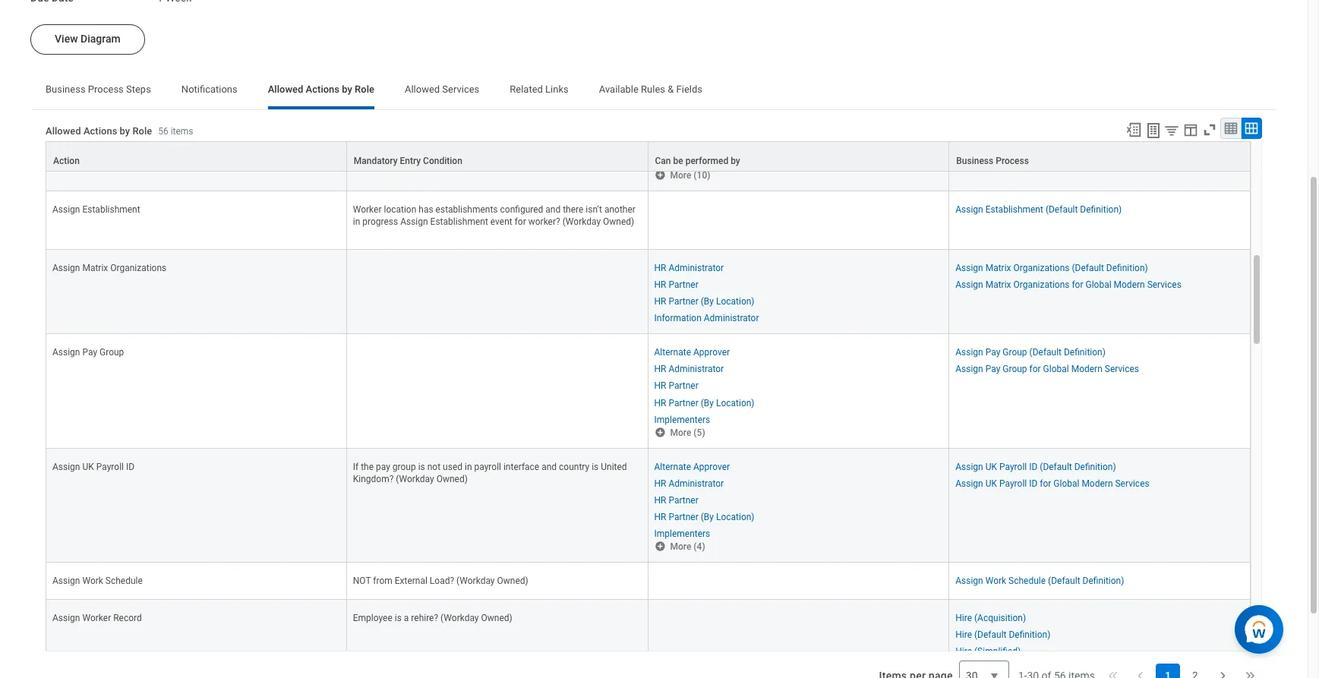 Task type: locate. For each thing, give the bounding box(es) containing it.
0 horizontal spatial by
[[120, 125, 130, 137]]

1 horizontal spatial process
[[996, 156, 1029, 166]]

assign inside 'link'
[[956, 478, 984, 489]]

alternate approver down information
[[654, 347, 730, 358]]

global down assign uk payroll id (default definition)
[[1054, 478, 1080, 489]]

items
[[171, 126, 193, 137]]

matrix
[[82, 263, 108, 273], [986, 263, 1012, 273], [986, 280, 1012, 290]]

payroll inside assign uk payroll id (default definition) link
[[1000, 462, 1027, 472]]

actions for allowed actions by role
[[306, 83, 340, 95]]

0 vertical spatial role
[[355, 83, 374, 95]]

1 vertical spatial role
[[132, 125, 152, 137]]

2 horizontal spatial by
[[731, 156, 740, 166]]

(default
[[1046, 204, 1078, 215], [1072, 263, 1104, 273], [1030, 347, 1062, 358], [1040, 462, 1072, 472], [1048, 576, 1081, 586], [975, 630, 1007, 640]]

if the pay group is not used in payroll interface and country is united kingdom? (workday owned) element
[[353, 458, 627, 484]]

organizations
[[110, 263, 167, 273], [1014, 263, 1070, 273], [1014, 280, 1070, 290]]

group inside assign pay group element
[[100, 347, 124, 358]]

uk
[[82, 462, 94, 472], [986, 462, 997, 472], [986, 478, 997, 489]]

uk for assign uk payroll id for global modern services
[[986, 478, 997, 489]]

8 partner from the top
[[669, 512, 699, 522]]

schedule up (acquisition)
[[1009, 576, 1046, 586]]

1 alternate approver from the top
[[654, 347, 730, 358]]

0 vertical spatial implementers link
[[654, 411, 711, 425]]

fullscreen image
[[1202, 121, 1219, 138]]

administrator right information
[[704, 313, 759, 324]]

information administrator link
[[654, 310, 759, 324]]

0 vertical spatial hr administrator
[[654, 263, 724, 273]]

hr partner for 3rd hr partner link from the top
[[654, 381, 699, 392]]

more (5) button
[[654, 426, 707, 439]]

assign establishment
[[52, 204, 140, 215]]

1 more from the top
[[670, 170, 692, 181]]

0 vertical spatial more
[[670, 170, 692, 181]]

2 alternate approver from the top
[[654, 462, 730, 472]]

2 implementers from the top
[[654, 529, 711, 539]]

establishment down establishments
[[430, 216, 488, 227]]

1 horizontal spatial allowed
[[268, 83, 303, 95]]

1 vertical spatial and
[[542, 462, 557, 472]]

assign work schedule element
[[52, 573, 143, 586]]

1 vertical spatial implementers link
[[654, 526, 711, 539]]

approver
[[694, 347, 730, 358], [694, 462, 730, 472]]

alternate approver link down more (5)
[[654, 458, 730, 472]]

2 hire from the top
[[956, 630, 972, 640]]

hire up hire (simplified) link
[[956, 630, 972, 640]]

1 vertical spatial alternate approver link
[[654, 458, 730, 472]]

available
[[599, 83, 639, 95]]

row containing hr partner
[[46, 77, 1251, 191]]

definition)
[[1080, 204, 1122, 215], [1107, 263, 1148, 273], [1064, 347, 1106, 358], [1075, 462, 1116, 472], [1083, 576, 1125, 586], [1009, 630, 1051, 640]]

hr administrator link
[[654, 260, 724, 273], [654, 361, 724, 375], [654, 475, 724, 489]]

7 row from the top
[[46, 563, 1251, 600]]

hr administrator link down information
[[654, 361, 724, 375]]

1 horizontal spatial work
[[986, 576, 1007, 586]]

more (10)
[[670, 170, 711, 181]]

schedule
[[105, 576, 143, 586], [1009, 576, 1046, 586]]

0 horizontal spatial schedule
[[105, 576, 143, 586]]

for down assign uk payroll id (default definition)
[[1040, 478, 1052, 489]]

id for assign uk payroll id (default definition)
[[1029, 462, 1038, 472]]

5 hr from the top
[[654, 296, 667, 307]]

role
[[355, 83, 374, 95], [132, 125, 152, 137]]

and left country
[[542, 462, 557, 472]]

1 vertical spatial worker
[[82, 613, 111, 624]]

export to worksheets image
[[1145, 121, 1163, 140]]

row containing assign worker record
[[46, 600, 1251, 678]]

hr partner (by location) up (5)
[[654, 398, 755, 408]]

role inside tab list
[[355, 83, 374, 95]]

0 vertical spatial alternate
[[654, 347, 691, 358]]

1 work from the left
[[82, 576, 103, 586]]

owned) down used
[[437, 474, 468, 484]]

organizations for assign matrix organizations for global modern services
[[1014, 280, 1070, 290]]

matrix for assign matrix organizations for global modern services
[[986, 280, 1012, 290]]

hr administrator down more (5)
[[654, 478, 724, 489]]

information administrator
[[654, 313, 759, 324]]

items selected list
[[654, 89, 779, 169], [654, 260, 784, 325], [956, 260, 1206, 291], [654, 344, 779, 426], [956, 344, 1164, 376], [654, 458, 779, 540], [956, 458, 1174, 490], [956, 610, 1112, 678]]

5 row from the top
[[46, 334, 1251, 449]]

assign uk payroll id (default definition) link
[[956, 458, 1116, 472]]

1 week element
[[157, 0, 192, 4]]

process inside popup button
[[996, 156, 1029, 166]]

implementers up "more (4)" dropdown button
[[654, 529, 711, 539]]

1 alternate approver link from the top
[[654, 344, 730, 358]]

in left progress
[[353, 216, 360, 227]]

implementers link for (5)
[[654, 411, 711, 425]]

approver down information administrator
[[694, 347, 730, 358]]

by for allowed actions by role 56 items
[[120, 125, 130, 137]]

hr partner (by location)
[[654, 157, 755, 168], [654, 296, 755, 307], [654, 398, 755, 408], [654, 512, 755, 522]]

alternate approver
[[654, 347, 730, 358], [654, 462, 730, 472]]

work for assign work schedule
[[82, 576, 103, 586]]

hr partner (by location) link up information administrator "link"
[[654, 293, 755, 307]]

0 vertical spatial hire
[[956, 613, 972, 624]]

export to excel image
[[1126, 121, 1143, 138]]

1 vertical spatial hire
[[956, 630, 972, 640]]

2 alternate approver link from the top
[[654, 458, 730, 472]]

group for assign pay group (default definition)
[[1003, 347, 1028, 358]]

1 hr partner from the top
[[654, 140, 699, 151]]

performed
[[686, 156, 729, 166]]

assign for assign work schedule
[[52, 576, 80, 586]]

2 horizontal spatial allowed
[[405, 83, 440, 95]]

1 vertical spatial by
[[120, 125, 130, 137]]

2 schedule from the left
[[1009, 576, 1046, 586]]

2 vertical spatial hr administrator link
[[654, 475, 724, 489]]

3 hr partner (by location) link from the top
[[654, 395, 755, 408]]

in
[[353, 216, 360, 227], [465, 462, 472, 472]]

group for assign pay group
[[100, 347, 124, 358]]

1 (by from the top
[[701, 157, 714, 168]]

(workday down group
[[396, 474, 434, 484]]

implementers up more (5) dropdown button
[[654, 414, 711, 425]]

0 vertical spatial business
[[46, 83, 86, 95]]

implementers for (4)
[[654, 529, 711, 539]]

establishment for assign establishment
[[82, 204, 140, 215]]

more inside dropdown button
[[670, 170, 692, 181]]

expand table image
[[1244, 121, 1260, 136]]

1 hr administrator from the top
[[654, 263, 724, 273]]

10 hr from the top
[[654, 495, 667, 506]]

1 approver from the top
[[694, 347, 730, 358]]

assign pay group
[[52, 347, 124, 358]]

worker inside assign worker record element
[[82, 613, 111, 624]]

2 hr partner link from the top
[[654, 277, 699, 290]]

id inside 'link'
[[1029, 478, 1038, 489]]

assign for assign worker record
[[52, 613, 80, 624]]

2 implementers link from the top
[[654, 526, 711, 539]]

1 vertical spatial alternate approver
[[654, 462, 730, 472]]

(by up (10) at top right
[[701, 157, 714, 168]]

0 vertical spatial worker
[[353, 204, 382, 215]]

0 vertical spatial actions
[[306, 83, 340, 95]]

worker inside worker location has establishments configured and there isn't another in progress assign establishment event for worker? (workday owned)
[[353, 204, 382, 215]]

2 hr administrator link from the top
[[654, 361, 724, 375]]

3 hr partner from the top
[[654, 381, 699, 392]]

alternate
[[654, 347, 691, 358], [654, 462, 691, 472]]

rules
[[641, 83, 665, 95]]

establishment
[[82, 204, 140, 215], [986, 204, 1044, 215], [430, 216, 488, 227]]

payroll for assign uk payroll id for global modern services
[[1000, 478, 1027, 489]]

view
[[55, 32, 78, 45]]

1 horizontal spatial actions
[[306, 83, 340, 95]]

1 hire from the top
[[956, 613, 972, 624]]

alternate down more (5) dropdown button
[[654, 462, 691, 472]]

1 implementers from the top
[[654, 414, 711, 425]]

1 alternate from the top
[[654, 347, 691, 358]]

assign uk payroll id element
[[52, 458, 135, 472]]

matrix down the assign matrix organizations (default definition)
[[986, 280, 1012, 290]]

pagination element
[[1018, 652, 1263, 678]]

administrator down information administrator
[[669, 364, 724, 375]]

(4)
[[694, 541, 705, 552]]

2 horizontal spatial establishment
[[986, 204, 1044, 215]]

owned) inside if the pay group is not used in payroll interface and country is united kingdom? (workday owned)
[[437, 474, 468, 484]]

2 approver from the top
[[694, 462, 730, 472]]

hr partner link up information
[[654, 277, 699, 290]]

0 horizontal spatial business
[[46, 83, 86, 95]]

1 vertical spatial implementers
[[654, 529, 711, 539]]

organizations for assign matrix organizations (default definition)
[[1014, 263, 1070, 273]]

hr administrator link down more (5)
[[654, 475, 724, 489]]

list
[[1156, 664, 1208, 678]]

hire inside hire (default definition) link
[[956, 630, 972, 640]]

0 vertical spatial approver
[[694, 347, 730, 358]]

0 vertical spatial alternate approver link
[[654, 344, 730, 358]]

0 vertical spatial modern
[[1114, 280, 1145, 290]]

uk inside 'link'
[[986, 478, 997, 489]]

2 vertical spatial by
[[731, 156, 740, 166]]

assign matrix organizations (default definition)
[[956, 263, 1148, 273]]

employee is a rehire? (workday owned)
[[353, 613, 513, 624]]

(by up (4) at the bottom of page
[[701, 512, 714, 522]]

in inside if the pay group is not used in payroll interface and country is united kingdom? (workday owned)
[[465, 462, 472, 472]]

(workday right the rehire?
[[441, 613, 479, 624]]

for
[[515, 216, 526, 227], [1072, 280, 1084, 290], [1030, 364, 1041, 375], [1040, 478, 1052, 489]]

role left '56'
[[132, 125, 152, 137]]

items selected list containing hr administrator
[[654, 260, 784, 325]]

more left (5)
[[670, 427, 692, 438]]

5 partner from the top
[[669, 381, 699, 392]]

items selected list containing hire (acquisition)
[[956, 610, 1112, 678]]

hr partner for 1st hr partner link from the bottom of the page
[[654, 495, 699, 506]]

id for assign uk payroll id for global modern services
[[1029, 478, 1038, 489]]

1 horizontal spatial establishment
[[430, 216, 488, 227]]

business inside popup button
[[957, 156, 994, 166]]

1 row from the top
[[46, 77, 1251, 191]]

hr partner link up more (5) dropdown button
[[654, 378, 699, 392]]

cell
[[46, 77, 347, 191], [347, 77, 648, 191], [950, 77, 1251, 191], [648, 191, 950, 250], [347, 250, 648, 334], [347, 334, 648, 449], [648, 563, 950, 600], [648, 600, 950, 678]]

tab list
[[30, 73, 1278, 109]]

hr administrator for (5)
[[654, 364, 724, 375]]

alternate approver down more (5)
[[654, 462, 730, 472]]

1 vertical spatial process
[[996, 156, 1029, 166]]

2 row from the top
[[46, 141, 1251, 172]]

toolbar
[[1119, 118, 1263, 141]]

0 vertical spatial by
[[342, 83, 352, 95]]

4 row from the top
[[46, 250, 1251, 334]]

hr administrator
[[654, 263, 724, 273], [654, 364, 724, 375], [654, 478, 724, 489]]

0 vertical spatial and
[[546, 204, 561, 215]]

1 vertical spatial in
[[465, 462, 472, 472]]

1 hr partner (by location) from the top
[[654, 157, 755, 168]]

global down the assign matrix organizations (default definition)
[[1086, 280, 1112, 290]]

2 hr administrator from the top
[[654, 364, 724, 375]]

allowed services
[[405, 83, 480, 95]]

6 row from the top
[[46, 449, 1251, 563]]

(workday
[[563, 216, 601, 227], [396, 474, 434, 484], [457, 576, 495, 586], [441, 613, 479, 624]]

global down assign pay group (default definition)
[[1043, 364, 1069, 375]]

1 implementers link from the top
[[654, 411, 711, 425]]

hr partner link up "more (4)" dropdown button
[[654, 492, 699, 506]]

owned)
[[603, 216, 635, 227], [437, 474, 468, 484], [497, 576, 528, 586], [481, 613, 513, 624]]

row containing assign establishment
[[46, 191, 1251, 250]]

1 horizontal spatial by
[[342, 83, 352, 95]]

3 row from the top
[[46, 191, 1251, 250]]

organizations down assign establishment on the top
[[110, 263, 167, 273]]

0 horizontal spatial process
[[88, 83, 124, 95]]

work up assign worker record element at the bottom of page
[[82, 576, 103, 586]]

1 horizontal spatial schedule
[[1009, 576, 1046, 586]]

establishment up assign matrix organizations element
[[82, 204, 140, 215]]

global for group
[[1043, 364, 1069, 375]]

0 horizontal spatial is
[[395, 613, 402, 624]]

hr partner link up be
[[654, 137, 699, 151]]

3 hire from the top
[[956, 646, 972, 657]]

list inside pagination element
[[1156, 664, 1208, 678]]

owned) right the load?
[[497, 576, 528, 586]]

more for more (5)
[[670, 427, 692, 438]]

chevron left small image
[[1133, 668, 1149, 678]]

assign inside worker location has establishments configured and there isn't another in progress assign establishment event for worker? (workday owned)
[[400, 216, 428, 227]]

by inside can be performed by popup button
[[731, 156, 740, 166]]

2 vertical spatial more
[[670, 541, 692, 552]]

2 hr partner (by location) from the top
[[654, 296, 755, 307]]

services inside 'link'
[[1116, 478, 1150, 489]]

hr partner
[[654, 140, 699, 151], [654, 280, 699, 290], [654, 381, 699, 392], [654, 495, 699, 506]]

there
[[563, 204, 584, 215]]

group
[[100, 347, 124, 358], [1003, 347, 1028, 358], [1003, 364, 1028, 375]]

implementers link
[[654, 411, 711, 425], [654, 526, 711, 539]]

assign pay group for global modern services
[[956, 364, 1139, 375]]

allowed actions by role 56 items
[[46, 125, 193, 137]]

alternate approver link for (4)
[[654, 458, 730, 472]]

hr partner up "more (4)" dropdown button
[[654, 495, 699, 506]]

assign for assign uk payroll id for global modern services
[[956, 478, 984, 489]]

owned) down 'another'
[[603, 216, 635, 227]]

actions inside tab list
[[306, 83, 340, 95]]

1 horizontal spatial business
[[957, 156, 994, 166]]

allowed
[[268, 83, 303, 95], [405, 83, 440, 95], [46, 125, 81, 137]]

items per page element
[[877, 652, 1009, 678]]

4 hr partner link from the top
[[654, 492, 699, 506]]

actions
[[306, 83, 340, 95], [83, 125, 117, 137]]

establishment down the business process
[[986, 204, 1044, 215]]

payroll
[[96, 462, 124, 472], [1000, 462, 1027, 472], [1000, 478, 1027, 489]]

tab list containing business process steps
[[30, 73, 1278, 109]]

1 schedule from the left
[[105, 576, 143, 586]]

progress
[[363, 216, 398, 227]]

1 vertical spatial alternate
[[654, 462, 691, 472]]

hr partner (by location) up information administrator "link"
[[654, 296, 755, 307]]

worker left record
[[82, 613, 111, 624]]

alternate down information
[[654, 347, 691, 358]]

assign for assign pay group (default definition)
[[956, 347, 984, 358]]

id
[[126, 462, 135, 472], [1029, 462, 1038, 472], [1029, 478, 1038, 489]]

is left not
[[418, 462, 425, 472]]

hire inside the hire (acquisition) link
[[956, 613, 972, 624]]

status
[[1018, 668, 1095, 678]]

0 vertical spatial process
[[88, 83, 124, 95]]

4 location) from the top
[[716, 512, 755, 522]]

1 horizontal spatial in
[[465, 462, 472, 472]]

assign establishment (default definition) link
[[956, 201, 1122, 215]]

assign worker record element
[[52, 610, 142, 624]]

hr partner (by location) link up (5)
[[654, 395, 755, 408]]

organizations up assign matrix organizations for global modern services link
[[1014, 263, 1070, 273]]

by
[[342, 83, 352, 95], [120, 125, 130, 137], [731, 156, 740, 166]]

1 vertical spatial actions
[[83, 125, 117, 137]]

7 partner from the top
[[669, 495, 699, 506]]

process
[[88, 83, 124, 95], [996, 156, 1029, 166]]

1 horizontal spatial role
[[355, 83, 374, 95]]

organizations down the assign matrix organizations (default definition)
[[1014, 280, 1070, 290]]

2 work from the left
[[986, 576, 1007, 586]]

row containing assign work schedule
[[46, 563, 1251, 600]]

notifications
[[181, 83, 238, 95]]

worker location has establishments configured and there isn't another in progress assign establishment event for worker? (workday owned)
[[353, 204, 636, 227]]

hire (default definition)
[[956, 630, 1051, 640]]

business process button
[[950, 142, 1250, 171]]

business for business process
[[957, 156, 994, 166]]

11 hr from the top
[[654, 512, 667, 522]]

2 vertical spatial hire
[[956, 646, 972, 657]]

hr partner (by location) up (4) at the bottom of page
[[654, 512, 755, 522]]

4 (by from the top
[[701, 512, 714, 522]]

3 hr administrator from the top
[[654, 478, 724, 489]]

1 vertical spatial hr administrator link
[[654, 361, 724, 375]]

0 vertical spatial global
[[1086, 280, 1112, 290]]

global
[[1086, 280, 1112, 290], [1043, 364, 1069, 375], [1054, 478, 1080, 489]]

is left the a
[[395, 613, 402, 624]]

hr administrator link up information
[[654, 260, 724, 273]]

the
[[361, 462, 374, 472]]

1 vertical spatial business
[[957, 156, 994, 166]]

payroll for assign uk payroll id
[[96, 462, 124, 472]]

worker up progress
[[353, 204, 382, 215]]

and
[[546, 204, 561, 215], [542, 462, 557, 472]]

2 vertical spatial modern
[[1082, 478, 1113, 489]]

role up mandatory
[[355, 83, 374, 95]]

assign for assign establishment
[[52, 204, 80, 215]]

3 hr administrator link from the top
[[654, 475, 724, 489]]

configured
[[500, 204, 543, 215]]

matrix down assign establishment on the top
[[82, 263, 108, 273]]

1 vertical spatial global
[[1043, 364, 1069, 375]]

allowed actions by role
[[268, 83, 374, 95]]

modern
[[1114, 280, 1145, 290], [1072, 364, 1103, 375], [1082, 478, 1113, 489]]

process up assign establishment (default definition) link
[[996, 156, 1029, 166]]

and up the worker?
[[546, 204, 561, 215]]

for inside 'link'
[[1040, 478, 1052, 489]]

items selected list containing hr partner
[[654, 89, 779, 169]]

assign work schedule (default definition) link
[[956, 573, 1125, 586]]

work
[[82, 576, 103, 586], [986, 576, 1007, 586]]

1 vertical spatial more
[[670, 427, 692, 438]]

hr administrator link for (4)
[[654, 475, 724, 489]]

process left 'steps'
[[88, 83, 124, 95]]

2 hr partner from the top
[[654, 280, 699, 290]]

0 horizontal spatial actions
[[83, 125, 117, 137]]

another
[[605, 204, 636, 215]]

pay for assign pay group (default definition)
[[986, 347, 1001, 358]]

1 horizontal spatial worker
[[353, 204, 382, 215]]

payroll inside assign uk payroll id element
[[96, 462, 124, 472]]

for down configured
[[515, 216, 526, 227]]

used
[[443, 462, 463, 472]]

(by up information administrator "link"
[[701, 296, 714, 307]]

0 horizontal spatial worker
[[82, 613, 111, 624]]

alternate for more (4)
[[654, 462, 691, 472]]

hr administrator up information
[[654, 263, 724, 273]]

role for allowed actions by role 56 items
[[132, 125, 152, 137]]

1 vertical spatial approver
[[694, 462, 730, 472]]

0 vertical spatial implementers
[[654, 414, 711, 425]]

0 horizontal spatial establishment
[[82, 204, 140, 215]]

select to filter grid data image
[[1164, 122, 1181, 138]]

business for business process steps
[[46, 83, 86, 95]]

0 horizontal spatial work
[[82, 576, 103, 586]]

group inside assign pay group (default definition) link
[[1003, 347, 1028, 358]]

is left united
[[592, 462, 599, 472]]

implementers for (5)
[[654, 414, 711, 425]]

hr partner up information
[[654, 280, 699, 290]]

has
[[419, 204, 433, 215]]

group inside assign pay group for global modern services link
[[1003, 364, 1028, 375]]

administrator down (5)
[[669, 478, 724, 489]]

2 more from the top
[[670, 427, 692, 438]]

location
[[384, 204, 417, 215]]

3 hr from the top
[[654, 263, 667, 273]]

implementers link up "more (4)" dropdown button
[[654, 526, 711, 539]]

can be performed by button
[[648, 142, 949, 171]]

schedule for assign work schedule (default definition)
[[1009, 576, 1046, 586]]

schedule up record
[[105, 576, 143, 586]]

(10)
[[694, 170, 711, 181]]

country
[[559, 462, 590, 472]]

assign for assign uk payroll id
[[52, 462, 80, 472]]

2 alternate from the top
[[654, 462, 691, 472]]

items selected list containing assign uk payroll id (default definition)
[[956, 458, 1174, 490]]

2 vertical spatial global
[[1054, 478, 1080, 489]]

hire left (acquisition)
[[956, 613, 972, 624]]

0 horizontal spatial in
[[353, 216, 360, 227]]

work up the hire (acquisition) link
[[986, 576, 1007, 586]]

payroll inside assign uk payroll id for global modern services 'link'
[[1000, 478, 1027, 489]]

hr partner (by location) link up (10) at top right
[[654, 154, 755, 168]]

hr partner up more (5) dropdown button
[[654, 381, 699, 392]]

1 vertical spatial hr administrator
[[654, 364, 724, 375]]

more left (4) at the bottom of page
[[670, 541, 692, 552]]

hr partner (by location) up (10) at top right
[[654, 157, 755, 168]]

0 vertical spatial hr administrator link
[[654, 260, 724, 273]]

0 vertical spatial alternate approver
[[654, 347, 730, 358]]

matrix down assign establishment (default definition)
[[986, 263, 1012, 273]]

2 vertical spatial hr administrator
[[654, 478, 724, 489]]

in right used
[[465, 462, 472, 472]]

row
[[46, 77, 1251, 191], [46, 141, 1251, 172], [46, 191, 1251, 250], [46, 250, 1251, 334], [46, 334, 1251, 449], [46, 449, 1251, 563], [46, 563, 1251, 600], [46, 600, 1251, 678]]

process for business process steps
[[88, 83, 124, 95]]

0 horizontal spatial role
[[132, 125, 152, 137]]

alternate approver link down information
[[654, 344, 730, 358]]

assign pay group for global modern services link
[[956, 361, 1139, 375]]

click to view/edit grid preferences image
[[1183, 121, 1200, 138]]

modern for assign pay group for global modern services
[[1072, 364, 1103, 375]]

implementers link up more (5) dropdown button
[[654, 411, 711, 425]]

4 hr partner from the top
[[654, 495, 699, 506]]

8 hr from the top
[[654, 398, 667, 408]]

implementers link for (4)
[[654, 526, 711, 539]]

administrator inside "link"
[[704, 313, 759, 324]]

hr partner (by location) link up (4) at the bottom of page
[[654, 509, 755, 522]]

approver down (5)
[[694, 462, 730, 472]]

(workday down there at left top
[[563, 216, 601, 227]]

alternate approver for (5)
[[654, 347, 730, 358]]

more down be
[[670, 170, 692, 181]]

(workday right the load?
[[457, 576, 495, 586]]

global inside 'link'
[[1054, 478, 1080, 489]]

hr partner for first hr partner link from the top
[[654, 140, 699, 151]]

0 vertical spatial in
[[353, 216, 360, 227]]

8 row from the top
[[46, 600, 1251, 678]]

1 hr administrator link from the top
[[654, 260, 724, 273]]

hr partner up be
[[654, 140, 699, 151]]

hire left the (simplified)
[[956, 646, 972, 657]]

a
[[404, 613, 409, 624]]

3 more from the top
[[670, 541, 692, 552]]

assign for assign establishment (default definition)
[[956, 204, 984, 215]]

allowed for allowed services
[[405, 83, 440, 95]]

hire inside hire (simplified) link
[[956, 646, 972, 657]]

approver for (5)
[[694, 347, 730, 358]]

hr administrator down information
[[654, 364, 724, 375]]

(by up (5)
[[701, 398, 714, 408]]

1 vertical spatial modern
[[1072, 364, 1103, 375]]

owned) down not from external load? (workday owned)
[[481, 613, 513, 624]]



Task type: describe. For each thing, give the bounding box(es) containing it.
and inside worker location has establishments configured and there isn't another in progress assign establishment event for worker? (workday owned)
[[546, 204, 561, 215]]

pay for assign pay group
[[82, 347, 97, 358]]

assign for assign uk payroll id (default definition)
[[956, 462, 984, 472]]

hr administrator link for (5)
[[654, 361, 724, 375]]

2 hr from the top
[[654, 157, 667, 168]]

assign uk payroll id for global modern services
[[956, 478, 1150, 489]]

information
[[654, 313, 702, 324]]

from
[[373, 576, 393, 586]]

not
[[427, 462, 441, 472]]

available rules & fields
[[599, 83, 703, 95]]

work for assign work schedule (default definition)
[[986, 576, 1007, 586]]

hire for hire (simplified)
[[956, 646, 972, 657]]

worker location has establishments configured and there isn't another in progress assign establishment event for worker? (workday owned) element
[[353, 201, 636, 227]]

united
[[601, 462, 627, 472]]

can be performed by
[[655, 156, 740, 166]]

modern for assign matrix organizations for global modern services
[[1114, 280, 1145, 290]]

1 hr partner (by location) link from the top
[[654, 154, 755, 168]]

2 (by from the top
[[701, 296, 714, 307]]

establishment inside worker location has establishments configured and there isn't another in progress assign establishment event for worker? (workday owned)
[[430, 216, 488, 227]]

assign for assign pay group
[[52, 347, 80, 358]]

view diagram button
[[30, 24, 145, 55]]

role for allowed actions by role
[[355, 83, 374, 95]]

assign uk payroll id for global modern services link
[[956, 475, 1150, 489]]

assign matrix organizations for global modern services
[[956, 280, 1182, 290]]

4 hr partner (by location) from the top
[[654, 512, 755, 522]]

not from external load? (workday owned) element
[[353, 573, 528, 586]]

more (5)
[[670, 427, 705, 438]]

be
[[673, 156, 683, 166]]

hire for hire (default definition)
[[956, 630, 972, 640]]

assign pay group element
[[52, 344, 124, 358]]

related links
[[510, 83, 569, 95]]

2 location) from the top
[[716, 296, 755, 307]]

1 location) from the top
[[716, 157, 755, 168]]

row containing assign pay group
[[46, 334, 1251, 449]]

3 hr partner (by location) from the top
[[654, 398, 755, 408]]

1 hr partner link from the top
[[654, 137, 699, 151]]

action button
[[46, 142, 346, 171]]

assign for assign matrix organizations (default definition)
[[956, 263, 984, 273]]

uk for assign uk payroll id (default definition)
[[986, 462, 997, 472]]

56
[[158, 126, 168, 137]]

3 (by from the top
[[701, 398, 714, 408]]

chevron right small image
[[1215, 668, 1231, 678]]

0 horizontal spatial allowed
[[46, 125, 81, 137]]

hire for hire (acquisition)
[[956, 613, 972, 624]]

approver for (4)
[[694, 462, 730, 472]]

steps
[[126, 83, 151, 95]]

interface
[[504, 462, 540, 472]]

payroll
[[474, 462, 501, 472]]

assign for assign matrix organizations for global modern services
[[956, 280, 984, 290]]

group for assign pay group for global modern services
[[1003, 364, 1028, 375]]

assign establishment element
[[52, 201, 140, 215]]

assign matrix organizations element
[[52, 260, 167, 273]]

assign matrix organizations
[[52, 263, 167, 273]]

schedule for assign work schedule
[[105, 576, 143, 586]]

action
[[53, 156, 80, 166]]

3 location) from the top
[[716, 398, 755, 408]]

assign uk payroll id
[[52, 462, 135, 472]]

in inside worker location has establishments configured and there isn't another in progress assign establishment event for worker? (workday owned)
[[353, 216, 360, 227]]

hire (acquisition)
[[956, 613, 1026, 624]]

hire (simplified)
[[956, 646, 1021, 657]]

alternate approver link for (5)
[[654, 344, 730, 358]]

modern inside 'link'
[[1082, 478, 1113, 489]]

7 hr from the top
[[654, 381, 667, 392]]

can
[[655, 156, 671, 166]]

alternate approver for (4)
[[654, 462, 730, 472]]

event
[[491, 216, 513, 227]]

row containing action
[[46, 141, 1251, 172]]

not
[[353, 576, 371, 586]]

assign matrix organizations for global modern services link
[[956, 277, 1182, 290]]

kingdom?
[[353, 474, 394, 484]]

(simplified)
[[975, 646, 1021, 657]]

record
[[113, 613, 142, 624]]

process for business process
[[996, 156, 1029, 166]]

hire (default definition) link
[[956, 627, 1051, 640]]

row containing assign matrix organizations
[[46, 250, 1251, 334]]

6 hr from the top
[[654, 364, 667, 375]]

row containing assign uk payroll id
[[46, 449, 1251, 563]]

4 hr partner (by location) link from the top
[[654, 509, 755, 522]]

not from external load? (workday owned)
[[353, 576, 528, 586]]

9 hr from the top
[[654, 478, 667, 489]]

owned) inside worker location has establishments configured and there isn't another in progress assign establishment event for worker? (workday owned)
[[603, 216, 635, 227]]

6 partner from the top
[[669, 398, 699, 408]]

assign establishment (default definition)
[[956, 204, 1122, 215]]

(5)
[[694, 427, 705, 438]]

(workday inside if the pay group is not used in payroll interface and country is united kingdom? (workday owned)
[[396, 474, 434, 484]]

pay
[[376, 462, 390, 472]]

allowed for allowed actions by role
[[268, 83, 303, 95]]

2 partner from the top
[[669, 157, 699, 168]]

diagram
[[81, 32, 121, 45]]

uk for assign uk payroll id
[[82, 462, 94, 472]]

actions for allowed actions by role 56 items
[[83, 125, 117, 137]]

more (4) button
[[654, 540, 707, 553]]

items selected list containing assign pay group (default definition)
[[956, 344, 1164, 376]]

entry
[[400, 156, 421, 166]]

more for more (4)
[[670, 541, 692, 552]]

by for allowed actions by role
[[342, 83, 352, 95]]

(workday inside worker location has establishments configured and there isn't another in progress assign establishment event for worker? (workday owned)
[[563, 216, 601, 227]]

fields
[[677, 83, 703, 95]]

pay for assign pay group for global modern services
[[986, 364, 1001, 375]]

rehire?
[[411, 613, 438, 624]]

&
[[668, 83, 674, 95]]

links
[[546, 83, 569, 95]]

and inside if the pay group is not used in payroll interface and country is united kingdom? (workday owned)
[[542, 462, 557, 472]]

mandatory entry condition button
[[347, 142, 648, 171]]

chevron 2x right small image
[[1243, 668, 1258, 678]]

matrix for assign matrix organizations
[[82, 263, 108, 273]]

hire (simplified) link
[[956, 643, 1021, 657]]

if
[[353, 462, 359, 472]]

business process steps
[[46, 83, 151, 95]]

items selected list containing assign matrix organizations (default definition)
[[956, 260, 1206, 291]]

3 partner from the top
[[669, 280, 699, 290]]

2 hr partner (by location) link from the top
[[654, 293, 755, 307]]

for down the assign matrix organizations (default definition)
[[1072, 280, 1084, 290]]

chevron 2x left small image
[[1106, 668, 1121, 678]]

assign work schedule (default definition)
[[956, 576, 1125, 586]]

assign pay group (default definition) link
[[956, 344, 1106, 358]]

isn't
[[586, 204, 602, 215]]

1 horizontal spatial is
[[418, 462, 425, 472]]

payroll for assign uk payroll id (default definition)
[[1000, 462, 1027, 472]]

4 hr from the top
[[654, 280, 667, 290]]

assign work schedule
[[52, 576, 143, 586]]

more for more (10)
[[670, 170, 692, 181]]

load?
[[430, 576, 454, 586]]

view diagram
[[55, 32, 121, 45]]

1 partner from the top
[[669, 140, 699, 151]]

related
[[510, 83, 543, 95]]

employee is a rehire? (workday owned) element
[[353, 610, 513, 624]]

assign for assign pay group for global modern services
[[956, 364, 984, 375]]

4 partner from the top
[[669, 296, 699, 307]]

for down assign pay group (default definition)
[[1030, 364, 1041, 375]]

worker?
[[529, 216, 560, 227]]

external
[[395, 576, 428, 586]]

more (4)
[[670, 541, 705, 552]]

assign worker record
[[52, 613, 142, 624]]

matrix for assign matrix organizations (default definition)
[[986, 263, 1012, 273]]

3 hr partner link from the top
[[654, 378, 699, 392]]

assign matrix organizations (default definition) link
[[956, 260, 1148, 273]]

(acquisition)
[[975, 613, 1026, 624]]

for inside worker location has establishments configured and there isn't another in progress assign establishment event for worker? (workday owned)
[[515, 216, 526, 227]]

status inside pagination element
[[1018, 668, 1095, 678]]

hr partner for third hr partner link from the bottom
[[654, 280, 699, 290]]

assign pay group (default definition)
[[956, 347, 1106, 358]]

alternate for more (5)
[[654, 347, 691, 358]]

1 hr from the top
[[654, 140, 667, 151]]

condition
[[423, 156, 463, 166]]

organizations for assign matrix organizations
[[110, 263, 167, 273]]

establishments
[[436, 204, 498, 215]]

administrator up information administrator "link"
[[669, 263, 724, 273]]

business process
[[957, 156, 1029, 166]]

global for organizations
[[1086, 280, 1112, 290]]

if the pay group is not used in payroll interface and country is united kingdom? (workday owned)
[[353, 462, 627, 484]]

hire (acquisition) link
[[956, 610, 1026, 624]]

hr administrator for (4)
[[654, 478, 724, 489]]

id for assign uk payroll id
[[126, 462, 135, 472]]

table image
[[1224, 121, 1239, 136]]

assign for assign matrix organizations
[[52, 263, 80, 273]]

2 horizontal spatial is
[[592, 462, 599, 472]]

group
[[393, 462, 416, 472]]

assign uk payroll id (default definition)
[[956, 462, 1116, 472]]

mandatory entry condition
[[354, 156, 463, 166]]

establishment for assign establishment (default definition)
[[986, 204, 1044, 215]]

assign for assign work schedule (default definition)
[[956, 576, 984, 586]]



Task type: vqa. For each thing, say whether or not it's contained in the screenshot.
the right Role
yes



